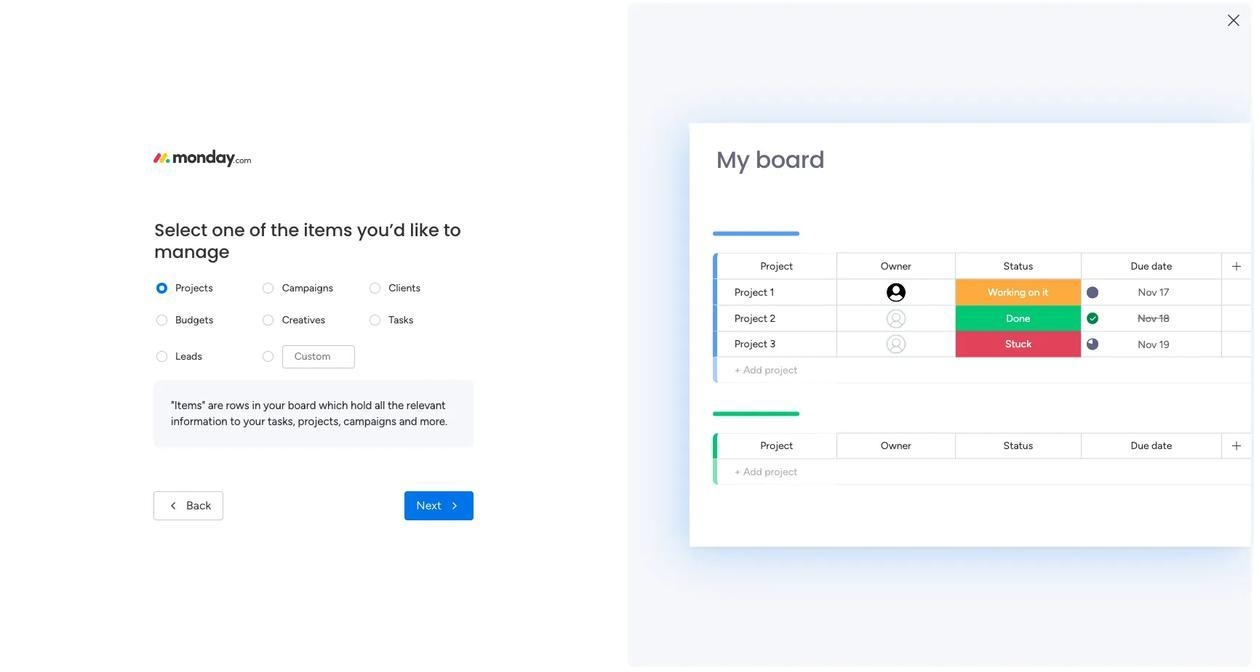 Task type: describe. For each thing, give the bounding box(es) containing it.
boost
[[1008, 428, 1039, 441]]

2 status from the top
[[1004, 440, 1033, 452]]

2 project from the top
[[765, 466, 798, 478]]

workflow
[[1068, 428, 1116, 441]]

project 3
[[735, 338, 776, 350]]

work
[[276, 290, 298, 303]]

my workspaces
[[260, 396, 353, 412]]

search everything image
[[1131, 10, 1145, 25]]

of
[[249, 218, 266, 242]]

2 date from the top
[[1152, 440, 1172, 452]]

getting started element
[[1000, 552, 1218, 610]]

2 add from the top
[[744, 466, 762, 478]]

2 due from the top
[[1131, 440, 1149, 452]]

learn and get support
[[1057, 653, 1158, 665]]

project 1
[[735, 286, 774, 298]]

1 owner from the top
[[881, 260, 911, 272]]

items
[[304, 218, 353, 242]]

minutes
[[1130, 428, 1172, 441]]

project for project 1
[[735, 286, 768, 298]]

rows
[[226, 399, 249, 412]]

creatives
[[282, 314, 325, 326]]

back button
[[154, 492, 224, 521]]

learn inside getting started learn how monday.com works
[[1057, 583, 1082, 595]]

works
[[1168, 583, 1195, 595]]

management
[[300, 290, 360, 303]]

main inside 'work management > main workspace' link
[[372, 290, 394, 303]]

my for my workspaces
[[260, 396, 279, 412]]

support
[[1122, 653, 1158, 665]]

you'd
[[357, 218, 405, 242]]

your
[[1083, 111, 1110, 127]]

learn inside help center element
[[1057, 653, 1082, 665]]

boost your workflow in minutes with ready-made templates
[[1008, 428, 1198, 459]]

"items" are rows in your board which hold all the relevant information to your tasks, projects, campaigns and more.
[[171, 399, 447, 429]]

component image
[[258, 288, 271, 302]]

"items"
[[171, 399, 205, 412]]

next button
[[405, 492, 474, 521]]

1 due date from the top
[[1131, 260, 1172, 272]]

projects
[[175, 282, 213, 294]]

clients
[[389, 282, 421, 294]]

main workspace
[[308, 440, 403, 456]]

budgets
[[175, 314, 213, 326]]

m
[[273, 446, 288, 467]]

2 + add project from the top
[[735, 466, 798, 478]]

help image
[[1163, 10, 1177, 25]]

project for project 2
[[735, 312, 768, 324]]

to inside select one of the items you'd like to manage
[[444, 218, 461, 242]]

projects,
[[298, 415, 341, 429]]

1
[[770, 286, 774, 298]]

work management > main workspace link
[[251, 148, 455, 311]]

apps image
[[1095, 10, 1109, 25]]

explore
[[1062, 477, 1101, 491]]

my for my board
[[716, 143, 750, 176]]

dapulse x slim image
[[1196, 105, 1214, 123]]

my board
[[716, 143, 825, 176]]

notifications image
[[999, 10, 1013, 25]]

workspaces
[[282, 396, 353, 412]]

1 horizontal spatial board
[[756, 143, 825, 176]]

your down close my workspaces 'icon'
[[243, 415, 265, 429]]

templates inside boost your workflow in minutes with ready-made templates
[[1074, 445, 1126, 459]]

campaigns
[[344, 415, 396, 429]]

relevant
[[407, 399, 446, 412]]



Task type: locate. For each thing, give the bounding box(es) containing it.
tasks,
[[268, 415, 295, 429]]

to down rows
[[230, 415, 241, 429]]

learn
[[1057, 583, 1082, 595], [1057, 653, 1082, 665]]

1 vertical spatial board
[[288, 399, 316, 412]]

1 due from the top
[[1131, 260, 1149, 272]]

0 vertical spatial and
[[399, 415, 417, 429]]

in right rows
[[252, 399, 261, 412]]

0 vertical spatial templates
[[1074, 445, 1126, 459]]

0 vertical spatial due date
[[1131, 260, 1172, 272]]

due date
[[1131, 260, 1172, 272], [1131, 440, 1172, 452]]

1 + add project from the top
[[735, 364, 798, 376]]

to inside "items" are rows in your board which hold all the relevant information to your tasks, projects, campaigns and more.
[[230, 415, 241, 429]]

2 owner from the top
[[881, 440, 911, 452]]

board
[[756, 143, 825, 176], [288, 399, 316, 412]]

learn left get
[[1057, 653, 1082, 665]]

to
[[444, 218, 461, 242], [230, 415, 241, 429]]

back
[[186, 499, 211, 513]]

ready-
[[1008, 445, 1042, 459]]

0 vertical spatial add
[[744, 364, 762, 376]]

0 vertical spatial date
[[1152, 260, 1172, 272]]

2 + from the top
[[735, 466, 741, 478]]

0 horizontal spatial board
[[288, 399, 316, 412]]

1 vertical spatial owner
[[881, 440, 911, 452]]

1 vertical spatial and
[[1085, 653, 1102, 665]]

the right of at the left
[[271, 218, 299, 242]]

templates right explore
[[1104, 477, 1156, 491]]

1 horizontal spatial the
[[388, 399, 404, 412]]

learn down getting
[[1057, 583, 1082, 595]]

>
[[363, 290, 369, 303]]

1 horizontal spatial and
[[1085, 653, 1102, 665]]

1 vertical spatial the
[[388, 399, 404, 412]]

how
[[1085, 583, 1104, 595]]

project
[[760, 260, 793, 272], [735, 286, 768, 298], [735, 312, 768, 324], [735, 338, 768, 350], [760, 440, 793, 452]]

0 vertical spatial status
[[1004, 260, 1033, 272]]

project
[[765, 364, 798, 376], [765, 466, 798, 478]]

0 horizontal spatial the
[[271, 218, 299, 242]]

0 vertical spatial project
[[765, 364, 798, 376]]

1 vertical spatial in
[[1118, 428, 1128, 441]]

explore templates
[[1062, 477, 1156, 491]]

1 vertical spatial learn
[[1057, 653, 1082, 665]]

0 vertical spatial the
[[271, 218, 299, 242]]

workspace down campaigns
[[340, 440, 403, 456]]

and
[[399, 415, 417, 429], [1085, 653, 1102, 665]]

like
[[410, 218, 439, 242]]

1 vertical spatial project
[[765, 466, 798, 478]]

monday.com
[[1107, 583, 1166, 595]]

1 vertical spatial date
[[1152, 440, 1172, 452]]

0 horizontal spatial main
[[308, 440, 337, 456]]

Custom text field
[[282, 345, 355, 368]]

your
[[263, 399, 285, 412], [243, 415, 265, 429], [1042, 428, 1065, 441]]

made
[[1042, 445, 1071, 459]]

1 vertical spatial + add project
[[735, 466, 798, 478]]

help center element
[[1000, 622, 1218, 671]]

your inside boost your workflow in minutes with ready-made templates
[[1042, 428, 1065, 441]]

jacob simon image
[[1214, 6, 1237, 29]]

3
[[770, 338, 776, 350]]

and inside help center element
[[1085, 653, 1102, 665]]

all
[[375, 399, 385, 412]]

0 vertical spatial + add project
[[735, 364, 798, 376]]

0 vertical spatial to
[[444, 218, 461, 242]]

0 vertical spatial +
[[735, 364, 741, 376]]

explore templates button
[[1008, 470, 1209, 499]]

in
[[252, 399, 261, 412], [1118, 428, 1128, 441]]

with
[[1175, 428, 1198, 441]]

0 vertical spatial owner
[[881, 260, 911, 272]]

to right like
[[444, 218, 461, 242]]

logo image
[[154, 150, 251, 167]]

1 add from the top
[[744, 364, 762, 376]]

select
[[154, 218, 207, 242]]

are
[[208, 399, 223, 412]]

and left get
[[1085, 653, 1102, 665]]

leads
[[175, 350, 202, 363]]

project for project 3
[[735, 338, 768, 350]]

invite members image
[[1063, 10, 1077, 25]]

campaigns
[[282, 282, 333, 294]]

date
[[1152, 260, 1172, 272], [1152, 440, 1172, 452]]

main
[[372, 290, 394, 303], [308, 440, 337, 456]]

the right all on the left bottom
[[388, 399, 404, 412]]

which
[[319, 399, 348, 412]]

inbox image
[[1031, 10, 1045, 25]]

1 date from the top
[[1152, 260, 1172, 272]]

the
[[271, 218, 299, 242], [388, 399, 404, 412]]

0 vertical spatial workspace
[[396, 290, 445, 303]]

getting started learn how monday.com works
[[1057, 566, 1195, 595]]

status
[[1004, 260, 1033, 272], [1004, 440, 1033, 452]]

1 vertical spatial +
[[735, 466, 741, 478]]

1 horizontal spatial main
[[372, 290, 394, 303]]

one
[[212, 218, 245, 242]]

manage
[[154, 240, 230, 264]]

and down "relevant"
[[399, 415, 417, 429]]

0 horizontal spatial my
[[260, 396, 279, 412]]

in for minutes
[[1118, 428, 1128, 441]]

workspace up tasks on the left top
[[396, 290, 445, 303]]

+
[[735, 364, 741, 376], [735, 466, 741, 478]]

templates inside 'button'
[[1104, 477, 1156, 491]]

main right >
[[372, 290, 394, 303]]

get
[[1104, 653, 1120, 665]]

1 horizontal spatial to
[[444, 218, 461, 242]]

the inside select one of the items you'd like to manage
[[271, 218, 299, 242]]

your up made
[[1042, 428, 1065, 441]]

1 vertical spatial due date
[[1131, 440, 1172, 452]]

0 horizontal spatial and
[[399, 415, 417, 429]]

your up tasks,
[[263, 399, 285, 412]]

due
[[1131, 260, 1149, 272], [1131, 440, 1149, 452]]

project 2
[[735, 312, 776, 324]]

1 vertical spatial status
[[1004, 440, 1033, 452]]

1 + from the top
[[735, 364, 741, 376]]

0 vertical spatial my
[[716, 143, 750, 176]]

update feed (inbox)
[[260, 347, 381, 363]]

1 vertical spatial due
[[1131, 440, 1149, 452]]

0 horizontal spatial to
[[230, 415, 241, 429]]

0 vertical spatial learn
[[1057, 583, 1082, 595]]

0 vertical spatial due
[[1131, 260, 1149, 272]]

in left minutes
[[1118, 428, 1128, 441]]

1 horizontal spatial in
[[1118, 428, 1128, 441]]

workspace image
[[263, 439, 298, 474]]

in inside "items" are rows in your board which hold all the relevant information to your tasks, projects, campaigns and more.
[[252, 399, 261, 412]]

1 project from the top
[[765, 364, 798, 376]]

select one of the items you'd like to manage
[[154, 218, 461, 264]]

0 horizontal spatial in
[[252, 399, 261, 412]]

owner
[[881, 260, 911, 272], [881, 440, 911, 452]]

0 vertical spatial in
[[252, 399, 261, 412]]

add
[[744, 364, 762, 376], [744, 466, 762, 478]]

feed
[[307, 347, 334, 363]]

getting
[[1057, 566, 1093, 579]]

0 vertical spatial main
[[372, 290, 394, 303]]

1 vertical spatial main
[[308, 440, 337, 456]]

templates down workflow on the right bottom
[[1074, 445, 1126, 459]]

work management > main workspace
[[276, 290, 445, 303]]

1 vertical spatial templates
[[1104, 477, 1156, 491]]

+ add project
[[735, 364, 798, 376], [735, 466, 798, 478]]

(inbox)
[[338, 347, 381, 363]]

1 status from the top
[[1004, 260, 1033, 272]]

profile
[[1113, 111, 1151, 127]]

1 vertical spatial workspace
[[340, 440, 403, 456]]

update
[[260, 347, 304, 363]]

in inside boost your workflow in minutes with ready-made templates
[[1118, 428, 1128, 441]]

workspace
[[396, 290, 445, 303], [340, 440, 403, 456]]

templates
[[1074, 445, 1126, 459], [1104, 477, 1156, 491]]

templates image image
[[1013, 314, 1205, 415]]

complete
[[1021, 111, 1080, 127]]

1 vertical spatial add
[[744, 466, 762, 478]]

my
[[716, 143, 750, 176], [260, 396, 279, 412]]

hold
[[351, 399, 372, 412]]

main down projects,
[[308, 440, 337, 456]]

information
[[171, 415, 228, 429]]

close my workspaces image
[[239, 396, 257, 413]]

started
[[1095, 566, 1129, 579]]

1 horizontal spatial my
[[716, 143, 750, 176]]

1 vertical spatial to
[[230, 415, 241, 429]]

in for your
[[252, 399, 261, 412]]

1 vertical spatial my
[[260, 396, 279, 412]]

the inside "items" are rows in your board which hold all the relevant information to your tasks, projects, campaigns and more.
[[388, 399, 404, 412]]

and inside "items" are rows in your board which hold all the relevant information to your tasks, projects, campaigns and more.
[[399, 415, 417, 429]]

0 vertical spatial board
[[756, 143, 825, 176]]

tasks
[[389, 314, 413, 326]]

more.
[[420, 415, 447, 429]]

2
[[770, 312, 776, 324]]

board inside "items" are rows in your board which hold all the relevant information to your tasks, projects, campaigns and more.
[[288, 399, 316, 412]]

next
[[416, 499, 442, 513]]

2 learn from the top
[[1057, 653, 1082, 665]]

1 learn from the top
[[1057, 583, 1082, 595]]

2 due date from the top
[[1131, 440, 1172, 452]]

complete your profile
[[1021, 111, 1151, 127]]



Task type: vqa. For each thing, say whether or not it's contained in the screenshot.
My to the right
yes



